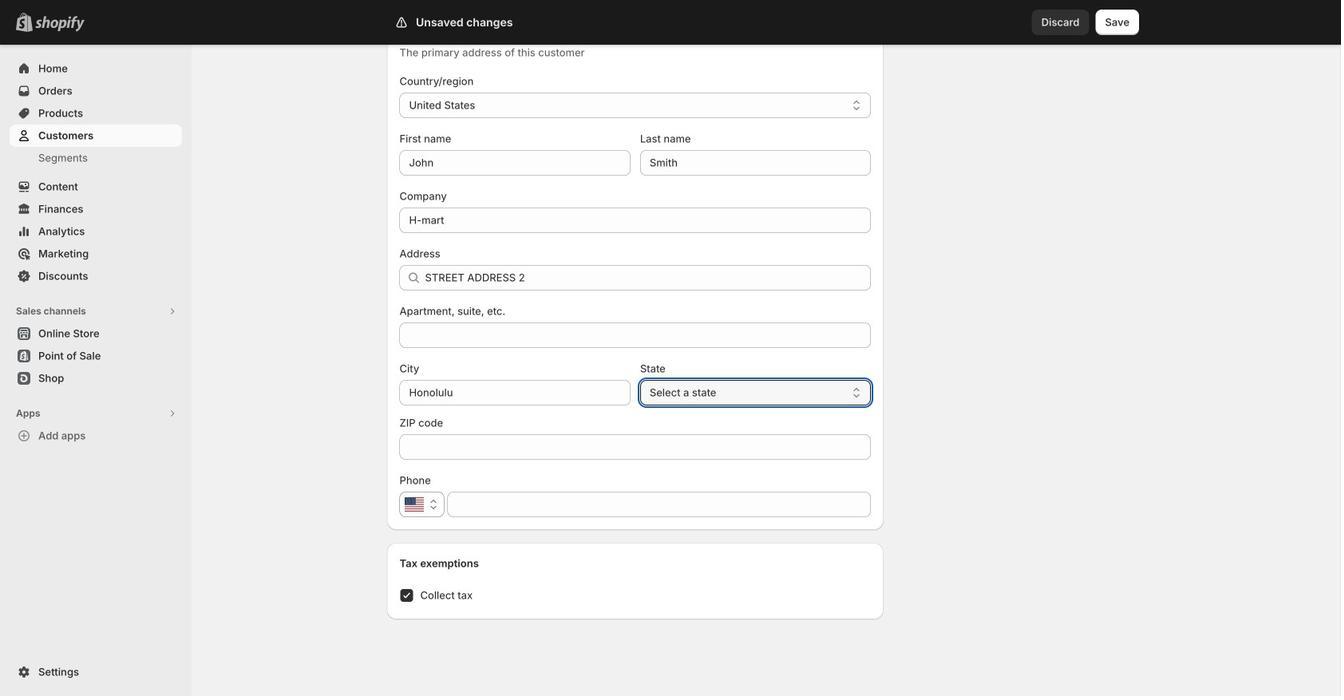 Task type: locate. For each thing, give the bounding box(es) containing it.
united states (+1) image
[[405, 497, 424, 512]]

None text field
[[400, 150, 631, 176], [400, 208, 871, 233], [425, 265, 871, 291], [400, 323, 871, 348], [400, 380, 631, 406], [400, 434, 871, 460], [448, 492, 871, 517], [400, 150, 631, 176], [400, 208, 871, 233], [425, 265, 871, 291], [400, 323, 871, 348], [400, 380, 631, 406], [400, 434, 871, 460], [448, 492, 871, 517]]

None text field
[[640, 150, 871, 176]]



Task type: describe. For each thing, give the bounding box(es) containing it.
shopify image
[[35, 16, 85, 32]]



Task type: vqa. For each thing, say whether or not it's contained in the screenshot.
left "Shopify" image
no



